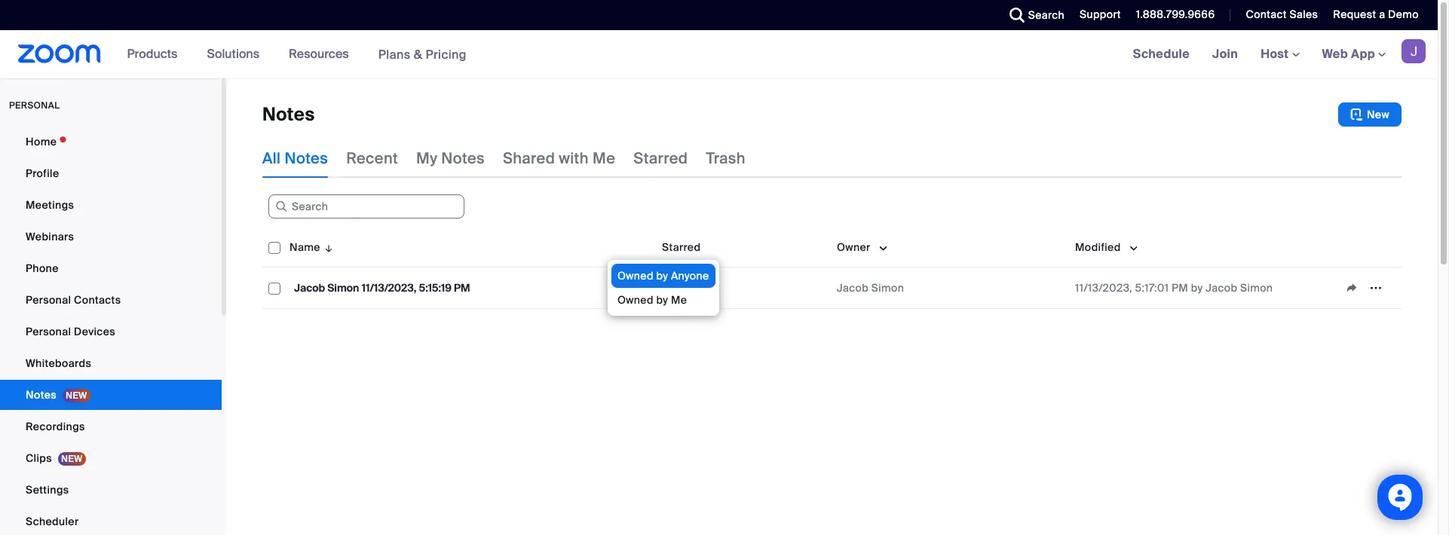 Task type: vqa. For each thing, say whether or not it's contained in the screenshot.
Projects
no



Task type: describe. For each thing, give the bounding box(es) containing it.
product information navigation
[[116, 30, 478, 79]]

shared with me
[[503, 149, 616, 168]]

jacob for jacob simon
[[837, 281, 869, 295]]

contact
[[1246, 8, 1287, 21]]

simon for jacob simon
[[872, 281, 904, 295]]

more options for jacob simon 11/13/2023, 5:15:19 pm image
[[1364, 281, 1388, 295]]

by for me
[[657, 293, 668, 307]]

meetings navigation
[[1122, 30, 1438, 79]]

banner containing products
[[0, 30, 1438, 79]]

new
[[1367, 108, 1390, 121]]

jacob for jacob simon 11/13/2023, 5:15:19 pm
[[294, 281, 325, 295]]

whiteboards
[[26, 357, 91, 370]]

by for anyone
[[657, 269, 668, 283]]

resources
[[289, 46, 349, 62]]

request a demo
[[1334, 8, 1419, 21]]

profile link
[[0, 158, 222, 189]]

Search text field
[[268, 195, 465, 219]]

with
[[559, 149, 589, 168]]

webinars
[[26, 230, 74, 244]]

meetings link
[[0, 190, 222, 220]]

arrow down image
[[320, 238, 334, 256]]

request
[[1334, 8, 1377, 21]]

application containing name
[[262, 228, 1413, 321]]

meetings
[[26, 198, 74, 212]]

modified
[[1075, 241, 1121, 254]]

join
[[1213, 46, 1238, 62]]

personal
[[9, 100, 60, 112]]

2 pm from the left
[[1172, 281, 1189, 295]]

tabs of all notes page tab list
[[262, 139, 746, 178]]

owned for owned by anyone
[[618, 269, 654, 283]]

sales
[[1290, 8, 1319, 21]]

support
[[1080, 8, 1121, 21]]

me for owned by me
[[671, 293, 687, 307]]

personal for personal devices
[[26, 325, 71, 339]]

search button
[[998, 0, 1069, 30]]

owner
[[837, 241, 871, 254]]

home
[[26, 135, 57, 149]]

anyone
[[671, 269, 709, 283]]

clips link
[[0, 443, 222, 474]]

profile
[[26, 167, 59, 180]]

zoom logo image
[[18, 44, 101, 63]]

personal menu menu
[[0, 127, 222, 535]]

owned by anyone
[[618, 269, 709, 283]]

notes inside 'link'
[[26, 388, 57, 402]]

3 simon from the left
[[1241, 281, 1273, 295]]

web app button
[[1322, 46, 1386, 62]]

schedule link
[[1122, 30, 1201, 78]]

starred inside application
[[662, 241, 701, 254]]

web app
[[1322, 46, 1376, 62]]

jacob simon 11/13/2023, 5:15:19 pm
[[294, 281, 470, 295]]

11/13/2023, 5:17:01 pm by jacob simon
[[1075, 281, 1273, 295]]

my
[[416, 149, 438, 168]]

phone link
[[0, 253, 222, 284]]

notes right all
[[285, 149, 328, 168]]

devices
[[74, 325, 115, 339]]

scheduler
[[26, 515, 79, 529]]

web
[[1322, 46, 1348, 62]]

simon for jacob simon 11/13/2023, 5:15:19 pm
[[327, 281, 359, 295]]

1.888.799.9666
[[1136, 8, 1215, 21]]

personal devices
[[26, 325, 115, 339]]

pricing
[[426, 46, 467, 62]]

solutions
[[207, 46, 259, 62]]

whiteboards link
[[0, 348, 222, 379]]

menu containing owned by anyone
[[608, 260, 719, 316]]



Task type: locate. For each thing, give the bounding box(es) containing it.
0 horizontal spatial jacob
[[294, 281, 325, 295]]

resources button
[[289, 30, 356, 78]]

owned
[[618, 269, 654, 283], [618, 293, 654, 307]]

&
[[414, 46, 423, 62]]

demo
[[1388, 8, 1419, 21]]

0 vertical spatial me
[[593, 149, 616, 168]]

1 vertical spatial personal
[[26, 325, 71, 339]]

contact sales
[[1246, 8, 1319, 21]]

name
[[290, 241, 320, 254]]

starred up anyone
[[662, 241, 701, 254]]

products button
[[127, 30, 184, 78]]

products
[[127, 46, 178, 62]]

contact sales link
[[1235, 0, 1322, 30], [1246, 8, 1319, 21]]

jacob inside button
[[294, 281, 325, 295]]

trash
[[706, 149, 746, 168]]

by down owned by anyone
[[657, 293, 668, 307]]

11/13/2023, down modified
[[1075, 281, 1133, 295]]

0 vertical spatial starred
[[634, 149, 688, 168]]

0 vertical spatial personal
[[26, 293, 71, 307]]

search
[[1028, 8, 1065, 22]]

owned down owned by anyone
[[618, 293, 654, 307]]

personal inside personal contacts link
[[26, 293, 71, 307]]

by inside application
[[1191, 281, 1203, 295]]

me
[[593, 149, 616, 168], [671, 293, 687, 307]]

jacob down the owner
[[837, 281, 869, 295]]

1 horizontal spatial simon
[[872, 281, 904, 295]]

2 11/13/2023, from the left
[[1075, 281, 1133, 295]]

personal devices link
[[0, 317, 222, 347]]

by up owned by me
[[657, 269, 668, 283]]

1 pm from the left
[[454, 281, 470, 295]]

5:17:01
[[1135, 281, 1169, 295]]

plans & pricing
[[378, 46, 467, 62]]

host
[[1261, 46, 1292, 62]]

1 vertical spatial starred
[[662, 241, 701, 254]]

2 horizontal spatial jacob
[[1206, 281, 1238, 295]]

by
[[657, 269, 668, 283], [1191, 281, 1203, 295], [657, 293, 668, 307]]

jacob simon
[[837, 281, 904, 295]]

2 owned from the top
[[618, 293, 654, 307]]

plans
[[378, 46, 411, 62]]

join link
[[1201, 30, 1250, 78]]

0 horizontal spatial 11/13/2023,
[[362, 281, 416, 295]]

notes up all notes
[[262, 103, 315, 126]]

phone
[[26, 262, 59, 275]]

me for shared with me
[[593, 149, 616, 168]]

owned up owned by me
[[618, 269, 654, 283]]

new button
[[1339, 103, 1402, 127]]

starred left trash
[[634, 149, 688, 168]]

jacob down name
[[294, 281, 325, 295]]

1 vertical spatial me
[[671, 293, 687, 307]]

settings
[[26, 483, 69, 497]]

1 horizontal spatial me
[[671, 293, 687, 307]]

1 simon from the left
[[327, 281, 359, 295]]

home link
[[0, 127, 222, 157]]

notes link
[[0, 380, 222, 410]]

11/13/2023,
[[362, 281, 416, 295], [1075, 281, 1133, 295]]

personal
[[26, 293, 71, 307], [26, 325, 71, 339]]

notes right my
[[441, 149, 485, 168]]

contacts
[[74, 293, 121, 307]]

simon inside button
[[327, 281, 359, 295]]

me right with
[[593, 149, 616, 168]]

jacob right 5:17:01
[[1206, 281, 1238, 295]]

1 horizontal spatial jacob
[[837, 281, 869, 295]]

personal inside personal devices link
[[26, 325, 71, 339]]

1 horizontal spatial pm
[[1172, 281, 1189, 295]]

5:15:19
[[419, 281, 452, 295]]

1.888.799.9666 button
[[1125, 0, 1219, 30], [1136, 8, 1215, 21]]

me inside menu
[[671, 293, 687, 307]]

owned by me
[[618, 293, 687, 307]]

all
[[262, 149, 281, 168]]

banner
[[0, 30, 1438, 79]]

simon
[[327, 281, 359, 295], [872, 281, 904, 295], [1241, 281, 1273, 295]]

0 horizontal spatial pm
[[454, 281, 470, 295]]

11/13/2023, left 5:15:19
[[362, 281, 416, 295]]

personal up whiteboards
[[26, 325, 71, 339]]

starred inside tabs of all notes page 'tab list'
[[634, 149, 688, 168]]

2 jacob from the left
[[837, 281, 869, 295]]

notes up recordings
[[26, 388, 57, 402]]

jacob simon 11/13/2023, 5:15:19 pm button
[[290, 278, 475, 298]]

scheduler link
[[0, 507, 222, 535]]

clips
[[26, 452, 52, 465]]

notes
[[262, 103, 315, 126], [285, 149, 328, 168], [441, 149, 485, 168], [26, 388, 57, 402]]

jacob
[[294, 281, 325, 295], [837, 281, 869, 295], [1206, 281, 1238, 295]]

pm inside button
[[454, 281, 470, 295]]

personal contacts
[[26, 293, 121, 307]]

2 simon from the left
[[872, 281, 904, 295]]

personal for personal contacts
[[26, 293, 71, 307]]

application
[[262, 228, 1413, 321], [662, 277, 825, 299], [1340, 277, 1396, 299]]

support link
[[1069, 0, 1125, 30], [1080, 8, 1121, 21]]

settings link
[[0, 475, 222, 505]]

recent
[[346, 149, 398, 168]]

pm right 5:17:01
[[1172, 281, 1189, 295]]

all notes
[[262, 149, 328, 168]]

my notes
[[416, 149, 485, 168]]

pm right 5:15:19
[[454, 281, 470, 295]]

request a demo link
[[1322, 0, 1438, 30], [1334, 8, 1419, 21]]

me down anyone
[[671, 293, 687, 307]]

app
[[1351, 46, 1376, 62]]

share image
[[1340, 281, 1364, 295]]

0 vertical spatial owned
[[618, 269, 654, 283]]

personal contacts link
[[0, 285, 222, 315]]

0 horizontal spatial simon
[[327, 281, 359, 295]]

1 horizontal spatial 11/13/2023,
[[1075, 281, 1133, 295]]

starred
[[634, 149, 688, 168], [662, 241, 701, 254]]

shared
[[503, 149, 555, 168]]

host button
[[1261, 46, 1300, 62]]

2 personal from the top
[[26, 325, 71, 339]]

menu
[[608, 260, 719, 316]]

by right 5:17:01
[[1191, 281, 1203, 295]]

11/13/2023, inside jacob simon 11/13/2023, 5:15:19 pm button
[[362, 281, 416, 295]]

0 horizontal spatial me
[[593, 149, 616, 168]]

plans & pricing link
[[378, 46, 467, 62], [378, 46, 467, 62]]

owned for owned by me
[[618, 293, 654, 307]]

recordings
[[26, 420, 85, 434]]

me inside tabs of all notes page 'tab list'
[[593, 149, 616, 168]]

recordings link
[[0, 412, 222, 442]]

1 11/13/2023, from the left
[[362, 281, 416, 295]]

webinars link
[[0, 222, 222, 252]]

pm
[[454, 281, 470, 295], [1172, 281, 1189, 295]]

a
[[1379, 8, 1386, 21]]

1 jacob from the left
[[294, 281, 325, 295]]

2 horizontal spatial simon
[[1241, 281, 1273, 295]]

1 owned from the top
[[618, 269, 654, 283]]

3 jacob from the left
[[1206, 281, 1238, 295]]

1 personal from the top
[[26, 293, 71, 307]]

solutions button
[[207, 30, 266, 78]]

profile picture image
[[1402, 39, 1426, 63]]

1 vertical spatial owned
[[618, 293, 654, 307]]

schedule
[[1133, 46, 1190, 62]]

personal down phone
[[26, 293, 71, 307]]



